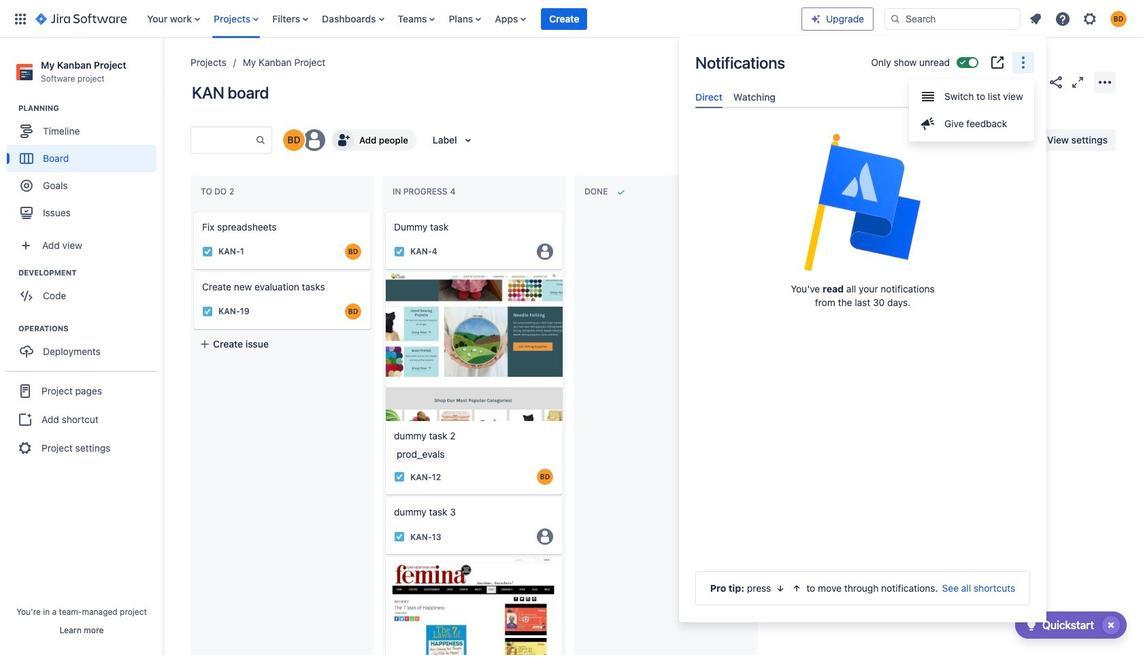 Task type: describe. For each thing, give the bounding box(es) containing it.
arrow down image
[[775, 583, 786, 594]]

enter full screen image
[[1070, 74, 1086, 90]]

import image
[[865, 132, 881, 148]]

Search this board text field
[[191, 128, 255, 152]]

0 horizontal spatial list
[[140, 0, 802, 38]]

heading for group associated with planning image
[[18, 103, 163, 114]]

create issue image for in progress element
[[376, 203, 393, 219]]

task image for to do element
[[202, 246, 213, 257]]

appswitcher icon image
[[12, 11, 29, 27]]

primary element
[[8, 0, 802, 38]]

create issue image for to do element
[[184, 203, 201, 219]]

group for operations icon
[[7, 323, 163, 370]]

create issue image
[[376, 488, 393, 505]]

help image
[[1055, 11, 1071, 27]]

open notifications in a new tab image
[[990, 54, 1006, 71]]

planning image
[[2, 100, 18, 117]]

1 horizontal spatial list
[[1024, 6, 1135, 31]]

sidebar element
[[0, 38, 163, 655]]

heading for development icon's group
[[18, 268, 163, 279]]

0 vertical spatial task image
[[202, 306, 213, 317]]

to do element
[[201, 187, 237, 197]]

group for planning image
[[7, 103, 163, 231]]



Task type: vqa. For each thing, say whether or not it's contained in the screenshot.
search field
yes



Task type: locate. For each thing, give the bounding box(es) containing it.
None search field
[[885, 8, 1021, 30]]

dismiss quickstart image
[[1101, 615, 1122, 636]]

your profile and settings image
[[1111, 11, 1127, 27]]

star kan board image
[[1026, 74, 1043, 90]]

in progress element
[[393, 187, 458, 197]]

sidebar navigation image
[[148, 54, 178, 82]]

more image
[[1015, 54, 1032, 71]]

group for development icon
[[7, 268, 163, 314]]

task image
[[202, 306, 213, 317], [394, 532, 405, 543]]

0 horizontal spatial task image
[[202, 306, 213, 317]]

add people image
[[335, 132, 351, 148]]

1 vertical spatial heading
[[18, 268, 163, 279]]

search image
[[890, 13, 901, 24]]

3 heading from the top
[[18, 323, 163, 334]]

1 heading from the top
[[18, 103, 163, 114]]

heading
[[18, 103, 163, 114], [18, 268, 163, 279], [18, 323, 163, 334]]

arrow up image
[[792, 583, 803, 594]]

1 vertical spatial task image
[[394, 532, 405, 543]]

task image
[[202, 246, 213, 257], [394, 246, 405, 257], [394, 472, 405, 483]]

tab panel
[[690, 108, 1036, 121]]

1 horizontal spatial task image
[[394, 532, 405, 543]]

banner
[[0, 0, 1143, 38]]

task image for in progress element
[[394, 246, 405, 257]]

dialog
[[679, 35, 1047, 623]]

create issue image
[[184, 203, 201, 219], [376, 203, 393, 219], [376, 263, 393, 279]]

0 vertical spatial heading
[[18, 103, 163, 114]]

development image
[[2, 265, 18, 281]]

2 heading from the top
[[18, 268, 163, 279]]

jira software image
[[35, 11, 127, 27], [35, 11, 127, 27]]

goal image
[[20, 180, 33, 192]]

notifications image
[[1028, 11, 1044, 27]]

heading for operations icon's group
[[18, 323, 163, 334]]

2 vertical spatial heading
[[18, 323, 163, 334]]

tab list
[[690, 86, 1036, 108]]

operations image
[[2, 321, 18, 337]]

more actions image
[[1097, 74, 1114, 90]]

list item
[[541, 0, 588, 38]]

Search field
[[885, 8, 1021, 30]]

group
[[909, 79, 1034, 142], [7, 103, 163, 231], [7, 268, 163, 314], [7, 323, 163, 370], [5, 371, 158, 468]]

settings image
[[1082, 11, 1099, 27]]

list
[[140, 0, 802, 38], [1024, 6, 1135, 31]]



